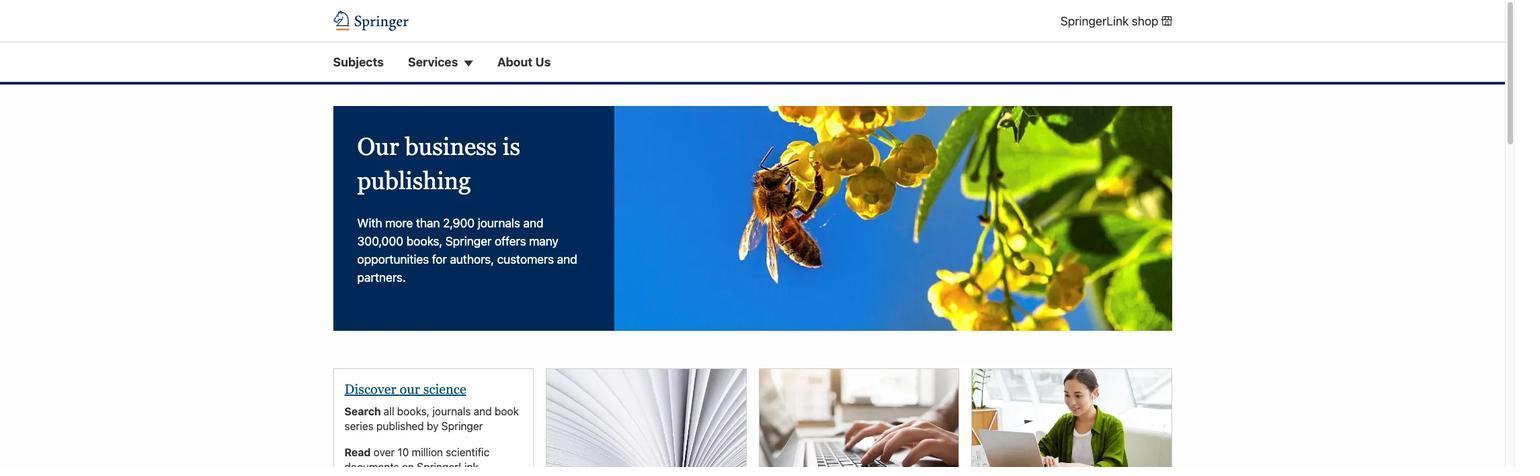 Task type: locate. For each thing, give the bounding box(es) containing it.
is
[[503, 133, 520, 161]]

offers
[[495, 235, 526, 249]]

1 vertical spatial and
[[557, 253, 577, 267]]

journals up offers
[[478, 216, 520, 231]]

0 vertical spatial springer
[[446, 235, 492, 249]]

springer inside 'with more than 2,900 journals and 300,000 books, springer offers many opportunities for authors, customers and partners.'
[[446, 235, 492, 249]]

for authors,
[[432, 253, 494, 267]]

springerlink left "shop"
[[1061, 14, 1129, 28]]

opportunities
[[357, 253, 429, 267]]

springerlink down scientific in the left of the page
[[417, 462, 479, 468]]

and down many
[[557, 253, 577, 267]]

search
[[345, 406, 384, 418]]

springer up scientific in the left of the page
[[441, 421, 483, 433]]

documents
[[345, 462, 399, 468]]

2 vertical spatial and
[[474, 406, 492, 418]]

subjects link
[[333, 53, 384, 71]]

and up many
[[523, 216, 543, 231]]

discover our science link
[[345, 382, 466, 397]]

services
[[408, 55, 458, 69]]

0 horizontal spatial and
[[474, 406, 492, 418]]

0 vertical spatial springerlink
[[1061, 14, 1129, 28]]

1 vertical spatial journals
[[432, 406, 471, 418]]

springer for and
[[441, 421, 483, 433]]

2 horizontal spatial and
[[557, 253, 577, 267]]

books, inside 'with more than 2,900 journals and 300,000 books, springer offers many opportunities for authors, customers and partners.'
[[407, 235, 443, 249]]

1 vertical spatial books,
[[397, 406, 430, 418]]

books,
[[407, 235, 443, 249], [397, 406, 430, 418]]

0 vertical spatial books,
[[407, 235, 443, 249]]

discover our science
[[345, 382, 466, 397]]

1 vertical spatial springer
[[441, 421, 483, 433]]

publish a book image
[[547, 370, 746, 468]]

1 horizontal spatial and
[[523, 216, 543, 231]]

springer up for authors,
[[446, 235, 492, 249]]

1 horizontal spatial journals
[[478, 216, 520, 231]]

all
[[384, 406, 394, 418]]

than
[[416, 216, 440, 231]]

customers
[[497, 253, 554, 267]]

0 vertical spatial journals
[[478, 216, 520, 231]]

springer inside all books, journals and book series published by springer
[[441, 421, 483, 433]]

books, up published
[[397, 406, 430, 418]]

scientific
[[446, 447, 490, 459]]

journals inside all books, journals and book series published by springer
[[432, 406, 471, 418]]

springer
[[446, 235, 492, 249], [441, 421, 483, 433]]

journals down science
[[432, 406, 471, 418]]

10
[[398, 447, 409, 459]]

and
[[523, 216, 543, 231], [557, 253, 577, 267], [474, 406, 492, 418]]

springerlink shop link
[[1061, 12, 1172, 30]]

springerlink inside over 10 million scientific documents on springerlink
[[417, 462, 479, 468]]

300,000
[[357, 235, 403, 249]]

more
[[385, 216, 413, 231]]

and left book
[[474, 406, 492, 418]]

springerlink
[[1061, 14, 1129, 28], [417, 462, 479, 468]]

partners.
[[357, 271, 406, 285]]

by
[[427, 421, 439, 433]]

0 horizontal spatial journals
[[432, 406, 471, 418]]

journals
[[478, 216, 520, 231], [432, 406, 471, 418]]

0 horizontal spatial springerlink
[[417, 462, 479, 468]]

1 vertical spatial springerlink
[[417, 462, 479, 468]]

us
[[535, 55, 551, 69]]

1 horizontal spatial springerlink
[[1061, 14, 1129, 28]]

books, down than
[[407, 235, 443, 249]]



Task type: vqa. For each thing, say whether or not it's contained in the screenshot.
the middle AND
yes



Task type: describe. For each thing, give the bounding box(es) containing it.
2,900
[[443, 216, 475, 231]]

0 vertical spatial and
[[523, 216, 543, 231]]

with more than 2,900 journals and 300,000 books, springer offers many opportunities for authors, customers and partners.
[[357, 216, 577, 285]]

journals inside 'with more than 2,900 journals and 300,000 books, springer offers many opportunities for authors, customers and partners.'
[[478, 216, 520, 231]]

books, inside all books, journals and book series published by springer
[[397, 406, 430, 418]]

services button
[[408, 53, 473, 71]]

springer home image
[[333, 11, 408, 31]]

publishing
[[357, 167, 471, 195]]

about us
[[497, 55, 551, 69]]

our
[[357, 133, 399, 161]]

discover
[[345, 382, 396, 397]]

and inside all books, journals and book series published by springer
[[474, 406, 492, 418]]

over
[[374, 447, 395, 459]]

springerlink shop
[[1061, 14, 1159, 28]]

million
[[412, 447, 443, 459]]

our business is publishing
[[357, 133, 520, 195]]

shop
[[1132, 14, 1159, 28]]

read
[[345, 447, 371, 459]]

open access image
[[972, 370, 1171, 468]]

springer for 2,900
[[446, 235, 492, 249]]

subjects
[[333, 55, 384, 69]]

on
[[402, 462, 414, 468]]

published
[[376, 421, 424, 433]]

over 10 million scientific documents on springerlink
[[345, 447, 490, 468]]

science
[[423, 382, 466, 397]]

book
[[495, 406, 519, 418]]

many
[[529, 235, 558, 249]]

about us link
[[497, 53, 551, 71]]

submit an article image
[[759, 370, 959, 468]]

all books, journals and book series published by springer
[[345, 406, 519, 433]]

series
[[345, 421, 374, 433]]

with
[[357, 216, 382, 231]]

business
[[405, 133, 497, 161]]

our
[[400, 382, 420, 397]]

about
[[497, 55, 533, 69]]



